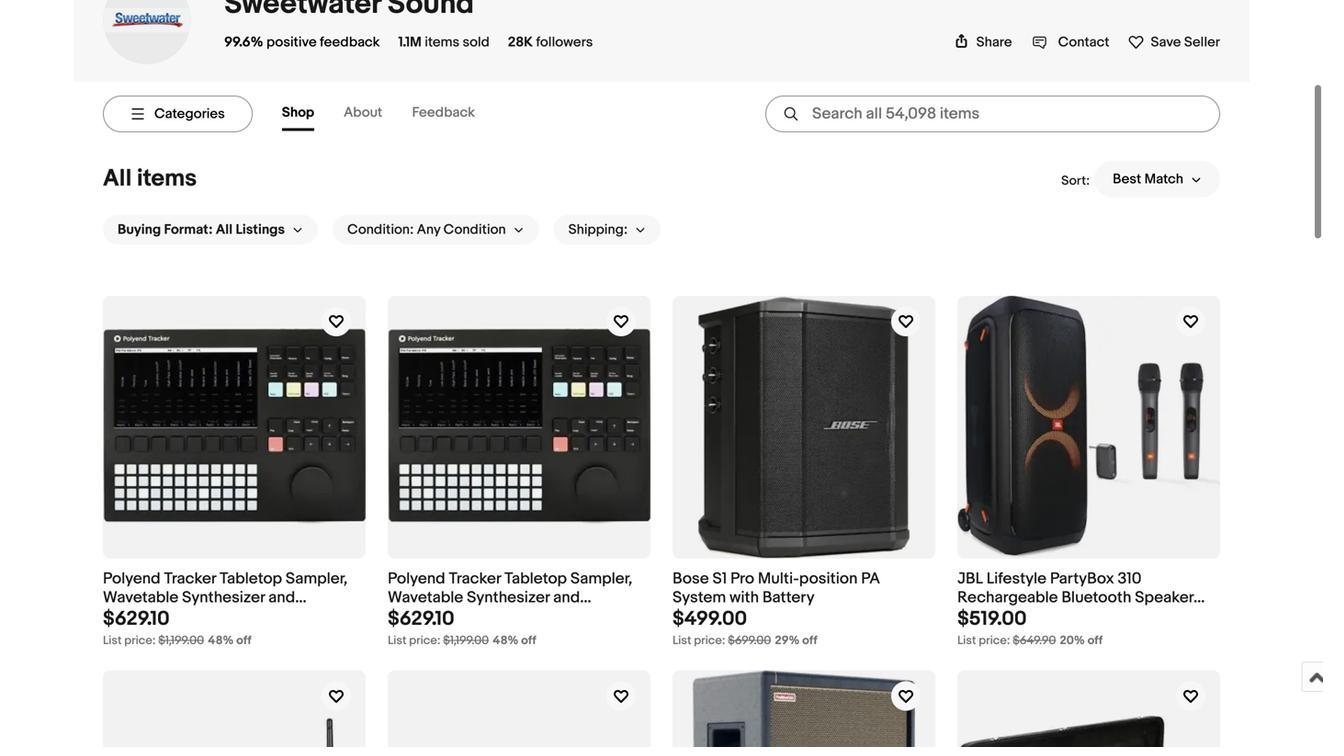 Task type: vqa. For each thing, say whether or not it's contained in the screenshot.
price: in $499.00 List price: $699.00 29% off
yes



Task type: describe. For each thing, give the bounding box(es) containing it.
price: inside the $499.00 list price: $699.00 29% off
[[694, 634, 726, 648]]

all inside dropdown button
[[216, 221, 233, 238]]

28k followers
[[508, 34, 593, 50]]

sweetwater sound image
[[103, 7, 191, 33]]

99.6%
[[224, 34, 263, 50]]

2 sampler, from the left
[[571, 569, 633, 589]]

1 polyend from the left
[[103, 569, 161, 589]]

bose s1 pro multi-position pa system with battery : quick view image
[[699, 296, 910, 559]]

2 48% from the left
[[493, 634, 519, 648]]

contact
[[1059, 34, 1110, 50]]

0 vertical spatial all
[[103, 164, 132, 193]]

1 - from the left
[[185, 608, 191, 627]]

bose
[[673, 569, 709, 589]]

2 price: from the left
[[409, 634, 441, 648]]

tab list containing shop
[[282, 97, 505, 131]]

multi-
[[758, 569, 800, 589]]

1 48% from the left
[[208, 634, 234, 648]]

effects
[[1030, 608, 1081, 627]]

1 price: from the left
[[124, 634, 156, 648]]

$1,199.00 for 2nd polyend tracker tabletop sampler, wavetable synthesizer and sequencer - black button from the left
[[443, 634, 489, 648]]

wavetable for 2nd polyend tracker tabletop sampler, wavetable synthesizer and sequencer - black button from the right
[[103, 589, 179, 608]]

jbl lifestyle partybox 310 rechargeable bluetooth speaker with light effects and button
[[958, 569, 1221, 627]]

wavetable for 2nd polyend tracker tabletop sampler, wavetable synthesizer and sequencer - black button from the left
[[388, 589, 464, 608]]

match
[[1145, 171, 1184, 187]]

jbl
[[958, 569, 984, 589]]

rechargeable
[[958, 589, 1059, 608]]

1 tabletop from the left
[[220, 569, 282, 589]]

pro
[[731, 569, 755, 589]]

2 polyend from the left
[[388, 569, 446, 589]]

save
[[1152, 34, 1182, 50]]

speaker
[[1136, 589, 1194, 608]]

listings
[[236, 221, 285, 238]]

1.1m
[[399, 34, 422, 50]]

Search all 54,098 items field
[[766, 96, 1221, 132]]

contact link
[[1033, 34, 1110, 50]]

best match button
[[1095, 161, 1221, 198]]

off inside $519.00 list price: $649.90 20% off
[[1088, 634, 1103, 648]]

polyend tracker tabletop sampler, wavetable synthesizer and sequencer - black : quick view image for 2nd polyend tracker tabletop sampler, wavetable synthesizer and sequencer - black button from the left
[[388, 329, 651, 526]]

2 list from the left
[[388, 634, 407, 648]]

condition: any condition
[[348, 221, 506, 238]]

polyend tracker tabletop sampler, wavetable synthesizer and sequencer - black : quick view image for 2nd polyend tracker tabletop sampler, wavetable synthesizer and sequencer - black button from the right
[[103, 329, 366, 526]]

items for 1.1m
[[425, 34, 460, 50]]

2 tabletop from the left
[[505, 569, 567, 589]]

all items
[[103, 164, 197, 193]]

bluetooth
[[1062, 589, 1132, 608]]

2 black from the left
[[480, 608, 519, 627]]

1 off from the left
[[236, 634, 252, 648]]

share button
[[955, 34, 1013, 50]]

partybox
[[1051, 569, 1115, 589]]

20%
[[1060, 634, 1086, 648]]

battery
[[763, 589, 815, 608]]

tracker for 2nd polyend tracker tabletop sampler, wavetable synthesizer and sequencer - black button from the right
[[164, 569, 216, 589]]

categories
[[154, 106, 225, 122]]

buying format: all listings
[[118, 221, 285, 238]]

$699.00
[[728, 634, 772, 648]]

list inside the $499.00 list price: $699.00 29% off
[[673, 634, 692, 648]]

99.6% positive feedback
[[224, 34, 380, 50]]

condition: any condition button
[[333, 215, 539, 244]]

jbl lifestyle partybox 310 rechargeable bluetooth speaker with light effects and : quick view image
[[958, 296, 1221, 559]]

29%
[[775, 634, 800, 648]]



Task type: locate. For each thing, give the bounding box(es) containing it.
0 horizontal spatial tabletop
[[220, 569, 282, 589]]

0 horizontal spatial -
[[185, 608, 191, 627]]

1 polyend tracker tabletop sampler, wavetable synthesizer and sequencer - black button from the left
[[103, 569, 366, 627]]

1 synthesizer from the left
[[182, 589, 265, 608]]

items
[[425, 34, 460, 50], [137, 164, 197, 193]]

best match
[[1113, 171, 1184, 187]]

shipping: button
[[554, 215, 661, 244]]

synthesizer for 2nd polyend tracker tabletop sampler, wavetable synthesizer and sequencer - black button from the left
[[467, 589, 550, 608]]

any
[[417, 221, 441, 238]]

$629.10
[[103, 607, 170, 631], [388, 607, 455, 631]]

1 polyend tracker tabletop sampler, wavetable synthesizer and sequencer - black from the left
[[103, 569, 348, 627]]

2 tracker from the left
[[449, 569, 501, 589]]

310
[[1118, 569, 1142, 589]]

2 polyend tracker tabletop sampler, wavetable synthesizer and sequencer - black : quick view image from the left
[[388, 329, 651, 526]]

3 list from the left
[[673, 634, 692, 648]]

with
[[730, 589, 759, 608], [958, 608, 987, 627]]

0 horizontal spatial polyend tracker tabletop sampler, wavetable synthesizer and sequencer - black : quick view image
[[103, 329, 366, 526]]

sold
[[463, 34, 490, 50]]

0 horizontal spatial tracker
[[164, 569, 216, 589]]

$499.00
[[673, 607, 748, 631]]

and for 2nd polyend tracker tabletop sampler, wavetable synthesizer and sequencer - black button from the left
[[554, 589, 580, 608]]

1 horizontal spatial polyend tracker tabletop sampler, wavetable synthesizer and sequencer - black : quick view image
[[388, 329, 651, 526]]

synthesizer for 2nd polyend tracker tabletop sampler, wavetable synthesizer and sequencer - black button from the right
[[182, 589, 265, 608]]

categories button
[[103, 96, 253, 132]]

1 vertical spatial all
[[216, 221, 233, 238]]

2 $629.10 from the left
[[388, 607, 455, 631]]

0 vertical spatial items
[[425, 34, 460, 50]]

condition
[[444, 221, 506, 238]]

shop
[[282, 104, 315, 121]]

format:
[[164, 221, 213, 238]]

all up buying
[[103, 164, 132, 193]]

synthesizer
[[182, 589, 265, 608], [467, 589, 550, 608]]

with for $519.00
[[958, 608, 987, 627]]

system
[[673, 589, 727, 608]]

position
[[800, 569, 858, 589]]

1 horizontal spatial all
[[216, 221, 233, 238]]

1.1m items sold
[[399, 34, 490, 50]]

1 horizontal spatial items
[[425, 34, 460, 50]]

wavetable
[[103, 589, 179, 608], [388, 589, 464, 608]]

1 horizontal spatial polyend
[[388, 569, 446, 589]]

items up format:
[[137, 164, 197, 193]]

1 horizontal spatial wavetable
[[388, 589, 464, 608]]

1 horizontal spatial $629.10 list price: $1,199.00 48% off
[[388, 607, 537, 648]]

bose s1 pro multi-position pa system with battery button
[[673, 569, 936, 608]]

gator economy wood case - solidbody electric guitar : quick view image
[[958, 716, 1221, 747]]

tabletop
[[220, 569, 282, 589], [505, 569, 567, 589]]

lifestyle
[[987, 569, 1047, 589]]

and inside the jbl lifestyle partybox 310 rechargeable bluetooth speaker with light effects and
[[1084, 608, 1111, 627]]

1 horizontal spatial tabletop
[[505, 569, 567, 589]]

list
[[103, 634, 122, 648], [388, 634, 407, 648], [673, 634, 692, 648], [958, 634, 977, 648]]

1 horizontal spatial $629.10
[[388, 607, 455, 631]]

-
[[185, 608, 191, 627], [470, 608, 476, 627]]

tracker for 2nd polyend tracker tabletop sampler, wavetable synthesizer and sequencer - black button from the left
[[449, 569, 501, 589]]

with inside the jbl lifestyle partybox 310 rechargeable bluetooth speaker with light effects and
[[958, 608, 987, 627]]

$629.10 for 2nd polyend tracker tabletop sampler, wavetable synthesizer and sequencer - black button from the right
[[103, 607, 170, 631]]

1 horizontal spatial black
[[480, 608, 519, 627]]

1 vertical spatial items
[[137, 164, 197, 193]]

price:
[[124, 634, 156, 648], [409, 634, 441, 648], [694, 634, 726, 648], [979, 634, 1011, 648]]

0 horizontal spatial with
[[730, 589, 759, 608]]

and
[[269, 589, 295, 608], [554, 589, 580, 608], [1084, 608, 1111, 627]]

0 horizontal spatial polyend tracker tabletop sampler, wavetable synthesizer and sequencer - black
[[103, 569, 348, 627]]

all right format:
[[216, 221, 233, 238]]

behringer x air xr18 18-channel tablet-controlled digital mixer : quick view image
[[103, 718, 366, 747]]

all
[[103, 164, 132, 193], [216, 221, 233, 238]]

1 horizontal spatial sequencer
[[388, 608, 466, 627]]

list inside $519.00 list price: $649.90 20% off
[[958, 634, 977, 648]]

2 sequencer from the left
[[388, 608, 466, 627]]

1 horizontal spatial polyend tracker tabletop sampler, wavetable synthesizer and sequencer - black
[[388, 569, 633, 627]]

2 horizontal spatial and
[[1084, 608, 1111, 627]]

pa
[[862, 569, 881, 589]]

feedback
[[412, 104, 475, 121]]

$629.10 list price: $1,199.00 48% off
[[103, 607, 252, 648], [388, 607, 537, 648]]

0 horizontal spatial $629.10 list price: $1,199.00 48% off
[[103, 607, 252, 648]]

$1,199.00 for 2nd polyend tracker tabletop sampler, wavetable synthesizer and sequencer - black button from the right
[[158, 634, 204, 648]]

$1,199.00
[[158, 634, 204, 648], [443, 634, 489, 648]]

polyend tracker tabletop sampler, wavetable synthesizer and sequencer - black : quick view image
[[103, 329, 366, 526], [388, 329, 651, 526]]

1 horizontal spatial $1,199.00
[[443, 634, 489, 648]]

polyend tracker tabletop sampler, wavetable synthesizer and sequencer - black button
[[103, 569, 366, 627], [388, 569, 651, 627]]

1 black from the left
[[195, 608, 234, 627]]

1 horizontal spatial tracker
[[449, 569, 501, 589]]

positive
[[267, 34, 317, 50]]

1 wavetable from the left
[[103, 589, 179, 608]]

$629.10 for 2nd polyend tracker tabletop sampler, wavetable synthesizer and sequencer - black button from the left
[[388, 607, 455, 631]]

with inside bose s1 pro multi-position pa system with battery
[[730, 589, 759, 608]]

sampler,
[[286, 569, 348, 589], [571, 569, 633, 589]]

$499.00 list price: $699.00 29% off
[[673, 607, 818, 648]]

0 horizontal spatial polyend tracker tabletop sampler, wavetable synthesizer and sequencer - black button
[[103, 569, 366, 627]]

1 polyend tracker tabletop sampler, wavetable synthesizer and sequencer - black : quick view image from the left
[[103, 329, 366, 526]]

2 synthesizer from the left
[[467, 589, 550, 608]]

4 price: from the left
[[979, 634, 1011, 648]]

about
[[344, 104, 383, 121]]

0 horizontal spatial items
[[137, 164, 197, 193]]

1 $1,199.00 from the left
[[158, 634, 204, 648]]

2 wavetable from the left
[[388, 589, 464, 608]]

1 sequencer from the left
[[103, 608, 181, 627]]

buying format: all listings button
[[103, 215, 318, 244]]

with right s1
[[730, 589, 759, 608]]

1 list from the left
[[103, 634, 122, 648]]

items right 1.1m at the top left
[[425, 34, 460, 50]]

best
[[1113, 171, 1142, 187]]

48%
[[208, 634, 234, 648], [493, 634, 519, 648]]

polyend
[[103, 569, 161, 589], [388, 569, 446, 589]]

buying
[[118, 221, 161, 238]]

and for 2nd polyend tracker tabletop sampler, wavetable synthesizer and sequencer - black button from the right
[[269, 589, 295, 608]]

1 horizontal spatial -
[[470, 608, 476, 627]]

jbl lifestyle partybox 310 rechargeable bluetooth speaker with light effects and
[[958, 569, 1194, 627]]

light
[[991, 608, 1027, 627]]

1 horizontal spatial sampler,
[[571, 569, 633, 589]]

1 horizontal spatial synthesizer
[[467, 589, 550, 608]]

positive grid spark cab 140-watt 1 x 10-inch powered guitar cabinet : quick view image
[[693, 671, 916, 747]]

save seller
[[1152, 34, 1221, 50]]

2 off from the left
[[521, 634, 537, 648]]

1 horizontal spatial with
[[958, 608, 987, 627]]

$519.00
[[958, 607, 1027, 631]]

sequencer
[[103, 608, 181, 627], [388, 608, 466, 627]]

polyend tracker tabletop sampler, wavetable synthesizer and sequencer - black
[[103, 569, 348, 627], [388, 569, 633, 627]]

tracker
[[164, 569, 216, 589], [449, 569, 501, 589]]

save seller button
[[1129, 30, 1221, 50]]

2 polyend tracker tabletop sampler, wavetable synthesizer and sequencer - black from the left
[[388, 569, 633, 627]]

0 horizontal spatial sequencer
[[103, 608, 181, 627]]

1 $629.10 list price: $1,199.00 48% off from the left
[[103, 607, 252, 648]]

bose s1 pro multi-position pa system with battery
[[673, 569, 881, 608]]

shipping:
[[569, 221, 628, 238]]

share
[[977, 34, 1013, 50]]

0 horizontal spatial and
[[269, 589, 295, 608]]

2 $1,199.00 from the left
[[443, 634, 489, 648]]

0 horizontal spatial synthesizer
[[182, 589, 265, 608]]

feedback
[[320, 34, 380, 50]]

28k
[[508, 34, 533, 50]]

1 $629.10 from the left
[[103, 607, 170, 631]]

1 tracker from the left
[[164, 569, 216, 589]]

2 $629.10 list price: $1,199.00 48% off from the left
[[388, 607, 537, 648]]

condition:
[[348, 221, 414, 238]]

sort:
[[1062, 173, 1091, 189]]

0 horizontal spatial polyend
[[103, 569, 161, 589]]

seller
[[1185, 34, 1221, 50]]

black
[[195, 608, 234, 627], [480, 608, 519, 627]]

s1
[[713, 569, 727, 589]]

0 horizontal spatial all
[[103, 164, 132, 193]]

0 horizontal spatial $1,199.00
[[158, 634, 204, 648]]

0 horizontal spatial wavetable
[[103, 589, 179, 608]]

off inside the $499.00 list price: $699.00 29% off
[[803, 634, 818, 648]]

0 horizontal spatial black
[[195, 608, 234, 627]]

followers
[[536, 34, 593, 50]]

0 horizontal spatial sampler,
[[286, 569, 348, 589]]

off
[[236, 634, 252, 648], [521, 634, 537, 648], [803, 634, 818, 648], [1088, 634, 1103, 648]]

1 sampler, from the left
[[286, 569, 348, 589]]

2 polyend tracker tabletop sampler, wavetable synthesizer and sequencer - black button from the left
[[388, 569, 651, 627]]

price: inside $519.00 list price: $649.90 20% off
[[979, 634, 1011, 648]]

with for $499.00
[[730, 589, 759, 608]]

2 - from the left
[[470, 608, 476, 627]]

4 off from the left
[[1088, 634, 1103, 648]]

3 price: from the left
[[694, 634, 726, 648]]

tab list
[[282, 97, 505, 131]]

$519.00 list price: $649.90 20% off
[[958, 607, 1103, 648]]

0 horizontal spatial 48%
[[208, 634, 234, 648]]

0 horizontal spatial $629.10
[[103, 607, 170, 631]]

1 horizontal spatial polyend tracker tabletop sampler, wavetable synthesizer and sequencer - black button
[[388, 569, 651, 627]]

3 off from the left
[[803, 634, 818, 648]]

$649.90
[[1013, 634, 1057, 648]]

with left light
[[958, 608, 987, 627]]

items for all
[[137, 164, 197, 193]]

1 horizontal spatial 48%
[[493, 634, 519, 648]]

1 horizontal spatial and
[[554, 589, 580, 608]]

4 list from the left
[[958, 634, 977, 648]]



